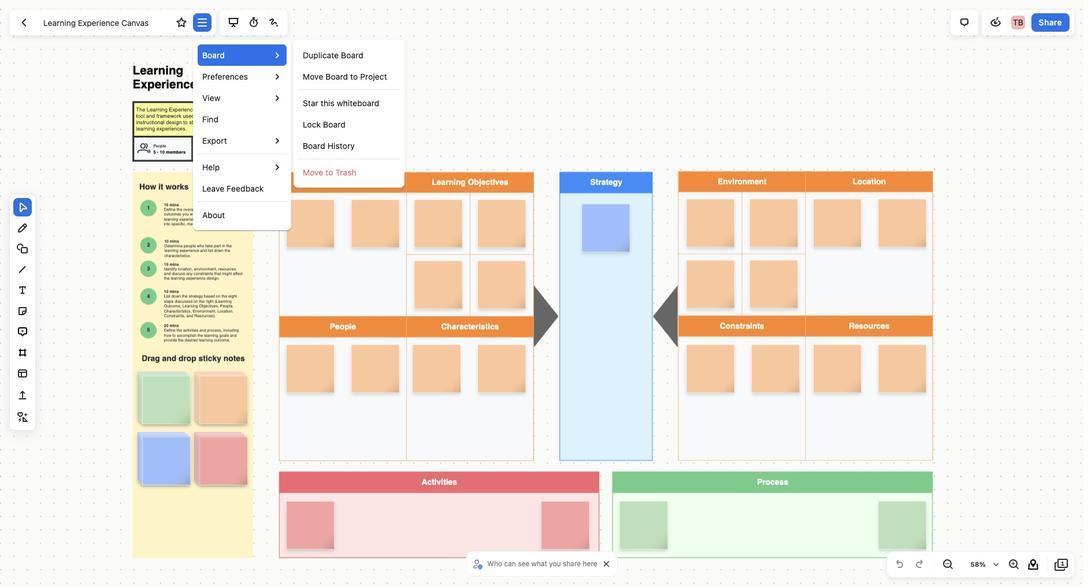 Task type: vqa. For each thing, say whether or not it's contained in the screenshot.
Move "BOARD"
yes



Task type: locate. For each thing, give the bounding box(es) containing it.
view
[[202, 93, 221, 103]]

board inside lock board, submenu menu item
[[323, 120, 346, 129]]

1 vertical spatial move
[[303, 168, 323, 177]]

duplicate
[[303, 50, 339, 60]]

board inside 'duplicate board' 'menu item'
[[341, 50, 364, 60]]

1 vertical spatial to
[[326, 168, 333, 177]]

0 vertical spatial move
[[303, 72, 323, 81]]

help menu
[[294, 40, 405, 188]]

move down duplicate
[[303, 72, 323, 81]]

leave feedback, submenu menu item
[[202, 183, 264, 195]]

to left the project
[[350, 72, 358, 81]]

move to trash
[[303, 168, 357, 177]]

move
[[303, 72, 323, 81], [303, 168, 323, 177]]

menu item containing board
[[198, 40, 411, 188]]

2 move from the top
[[303, 168, 323, 177]]

find menu item
[[202, 113, 219, 125]]

can
[[504, 560, 516, 569]]

to
[[350, 72, 358, 81], [326, 168, 333, 177]]

history
[[328, 141, 355, 151]]

tb
[[1013, 17, 1023, 27]]

1 horizontal spatial to
[[350, 72, 358, 81]]

help, submenu menu item
[[202, 161, 220, 173]]

who
[[487, 560, 502, 569]]

board inside move board to project menu item
[[326, 72, 348, 81]]

see
[[518, 560, 529, 569]]

to inside move to trash, submenu menu item
[[326, 168, 333, 177]]

star
[[303, 98, 318, 108]]

more options image
[[195, 16, 209, 29]]

board down lock
[[303, 141, 325, 151]]

0 vertical spatial to
[[350, 72, 358, 81]]

to left trash
[[326, 168, 333, 177]]

project
[[360, 72, 387, 81]]

leave
[[202, 184, 224, 194]]

0 horizontal spatial to
[[326, 168, 333, 177]]

board for duplicate
[[341, 50, 364, 60]]

board, submenu menu item
[[202, 49, 225, 61]]

leave feedback
[[202, 184, 264, 194]]

comment panel image
[[957, 16, 971, 29]]

1 move from the top
[[303, 72, 323, 81]]

board
[[202, 50, 225, 60], [341, 50, 364, 60], [326, 72, 348, 81], [323, 120, 346, 129], [303, 141, 325, 151]]

tooltip
[[193, 40, 411, 231]]

move for move to trash
[[303, 168, 323, 177]]

lock board
[[303, 120, 346, 129]]

58
[[971, 561, 979, 569]]

58 %
[[971, 561, 986, 569]]

export
[[202, 136, 227, 146]]

duplicate board menu item
[[303, 49, 364, 61]]

menu
[[193, 40, 411, 226]]

preferences, submenu menu item
[[202, 71, 248, 83]]

zoom out image
[[941, 558, 955, 572]]

board up 'board history, submenu' menu item
[[323, 120, 346, 129]]

board history
[[303, 141, 355, 151]]

share
[[1039, 17, 1062, 27]]

move to trash, submenu menu item
[[303, 166, 357, 179]]

board up the move board to project
[[341, 50, 364, 60]]

timer image
[[247, 16, 261, 29]]

you
[[549, 560, 561, 569]]

menu item
[[198, 40, 411, 188]]

more tools image
[[16, 411, 29, 425]]

this
[[321, 98, 335, 108]]

board down duplicate board
[[326, 72, 348, 81]]

move down board history at the left top of the page
[[303, 168, 323, 177]]

lock
[[303, 120, 321, 129]]

lock board, submenu menu item
[[303, 118, 346, 131]]

who can see what you share here
[[487, 560, 597, 569]]

trash
[[336, 168, 357, 177]]

board for move
[[326, 72, 348, 81]]



Task type: describe. For each thing, give the bounding box(es) containing it.
star this whiteboard
[[303, 98, 379, 108]]

move for move board to project
[[303, 72, 323, 81]]

what
[[531, 560, 547, 569]]

find
[[202, 114, 219, 124]]

zoom in image
[[1007, 558, 1021, 572]]

feedback
[[227, 184, 264, 194]]

help menu item
[[198, 157, 287, 178]]

who can see what you share here button
[[471, 556, 600, 573]]

preferences menu item
[[198, 66, 287, 87]]

view, submenu menu item
[[202, 92, 221, 104]]

preferences
[[202, 72, 248, 81]]

mini map image
[[1026, 558, 1040, 572]]

laser image
[[267, 16, 281, 29]]

Document name text field
[[35, 13, 171, 32]]

star this whiteboard image
[[175, 16, 189, 29]]

board for lock
[[323, 120, 346, 129]]

move board to project menu item
[[303, 71, 387, 83]]

dashboard image
[[17, 16, 31, 29]]

duplicate board
[[303, 50, 364, 60]]

board up preferences
[[202, 50, 225, 60]]

move board to project
[[303, 72, 387, 81]]

all eyes on me image
[[989, 16, 1003, 29]]

pages image
[[1055, 558, 1069, 572]]

about
[[202, 210, 225, 220]]

present image
[[226, 16, 240, 29]]

%
[[979, 561, 986, 569]]

help
[[202, 162, 220, 172]]

view menu item
[[198, 87, 287, 109]]

tooltip containing board
[[193, 40, 411, 231]]

board history, submenu menu item
[[303, 140, 355, 152]]

menu containing board
[[193, 40, 411, 226]]

templates image
[[16, 367, 29, 381]]

tb button
[[1009, 13, 1028, 32]]

here
[[583, 560, 597, 569]]

board inside 'board history, submenu' menu item
[[303, 141, 325, 151]]

star this whiteboard menu item
[[303, 97, 395, 109]]

export, submenu menu item
[[202, 135, 227, 147]]

whiteboard
[[337, 98, 379, 108]]

share button
[[1031, 13, 1070, 32]]

to inside move board to project menu item
[[350, 72, 358, 81]]

upload image
[[16, 389, 29, 403]]

export menu item
[[198, 130, 287, 151]]

about, submenu menu item
[[202, 209, 225, 221]]

share
[[563, 560, 581, 569]]



